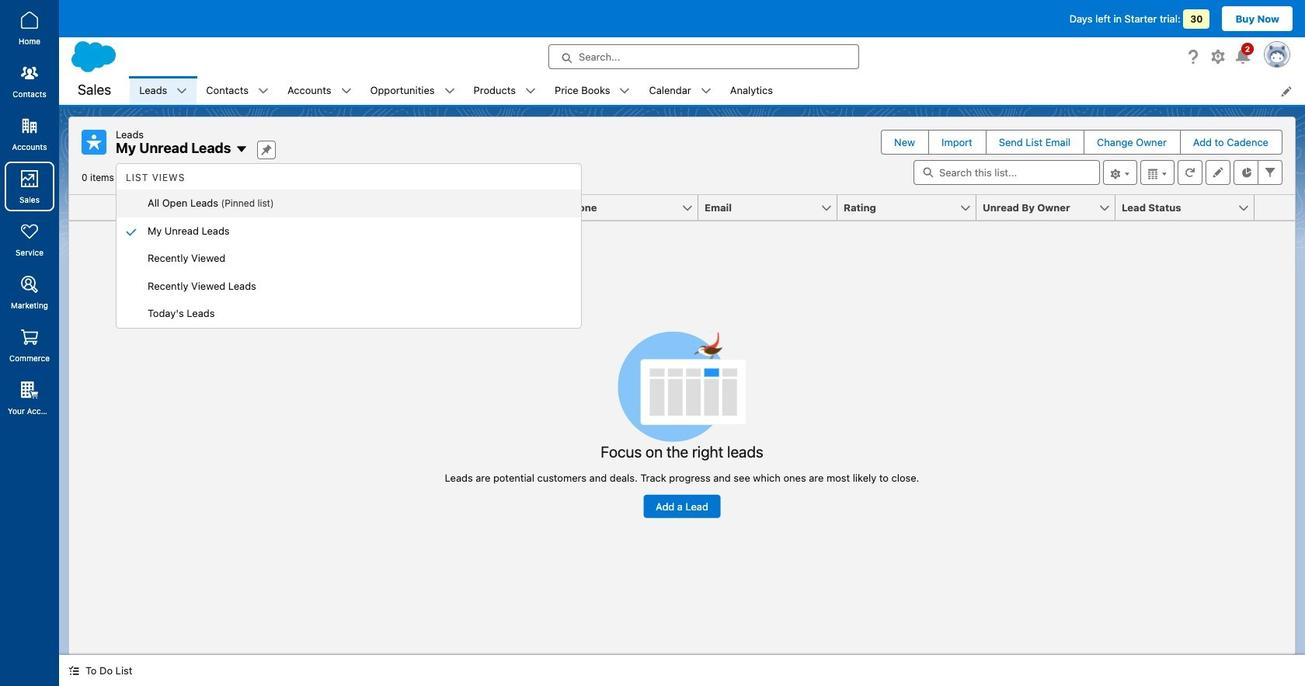 Task type: describe. For each thing, give the bounding box(es) containing it.
item number element
[[69, 195, 116, 221]]

3 text default image from the left
[[444, 86, 455, 97]]

leads | list views list box
[[117, 165, 581, 327]]

text default image inside the my unread leads|leads|list view element
[[236, 143, 248, 156]]

cell inside the my unread leads|leads|list view element
[[116, 195, 141, 221]]

action image
[[1255, 195, 1295, 220]]

action element
[[1255, 195, 1295, 221]]

2 text default image from the left
[[341, 86, 352, 97]]

item number image
[[69, 195, 116, 220]]

4 list item from the left
[[361, 76, 464, 105]]

6 list item from the left
[[545, 76, 640, 105]]

lead status element
[[1116, 195, 1264, 221]]

rating element
[[837, 195, 986, 221]]

5 text default image from the left
[[701, 86, 711, 97]]

1 list item from the left
[[130, 76, 197, 105]]

state/province element
[[420, 195, 569, 221]]



Task type: vqa. For each thing, say whether or not it's contained in the screenshot.
the "Edit Type" image
no



Task type: locate. For each thing, give the bounding box(es) containing it.
email element
[[698, 195, 847, 221]]

my unread leads status
[[82, 172, 389, 183]]

3 list item from the left
[[278, 76, 361, 105]]

text default image
[[258, 86, 269, 97], [525, 86, 536, 97], [236, 143, 248, 156], [68, 665, 79, 676]]

company element
[[281, 195, 430, 221]]

list
[[130, 76, 1305, 105]]

name element
[[141, 195, 291, 221]]

text default image
[[177, 86, 187, 97], [341, 86, 352, 97], [444, 86, 455, 97], [620, 86, 630, 97], [701, 86, 711, 97]]

cell
[[116, 195, 141, 221]]

status
[[445, 331, 919, 518]]

Search My Unread Leads list view. search field
[[914, 160, 1100, 185]]

phone element
[[559, 195, 708, 221]]

4 text default image from the left
[[620, 86, 630, 97]]

list item
[[130, 76, 197, 105], [197, 76, 278, 105], [278, 76, 361, 105], [361, 76, 464, 105], [464, 76, 545, 105], [545, 76, 640, 105], [640, 76, 721, 105]]

5 list item from the left
[[464, 76, 545, 105]]

1 text default image from the left
[[177, 86, 187, 97]]

2 list item from the left
[[197, 76, 278, 105]]

status inside the my unread leads|leads|list view element
[[445, 331, 919, 518]]

7 list item from the left
[[640, 76, 721, 105]]

my unread leads|leads|list view element
[[68, 117, 1296, 655]]

unread by owner element
[[977, 195, 1125, 221]]



